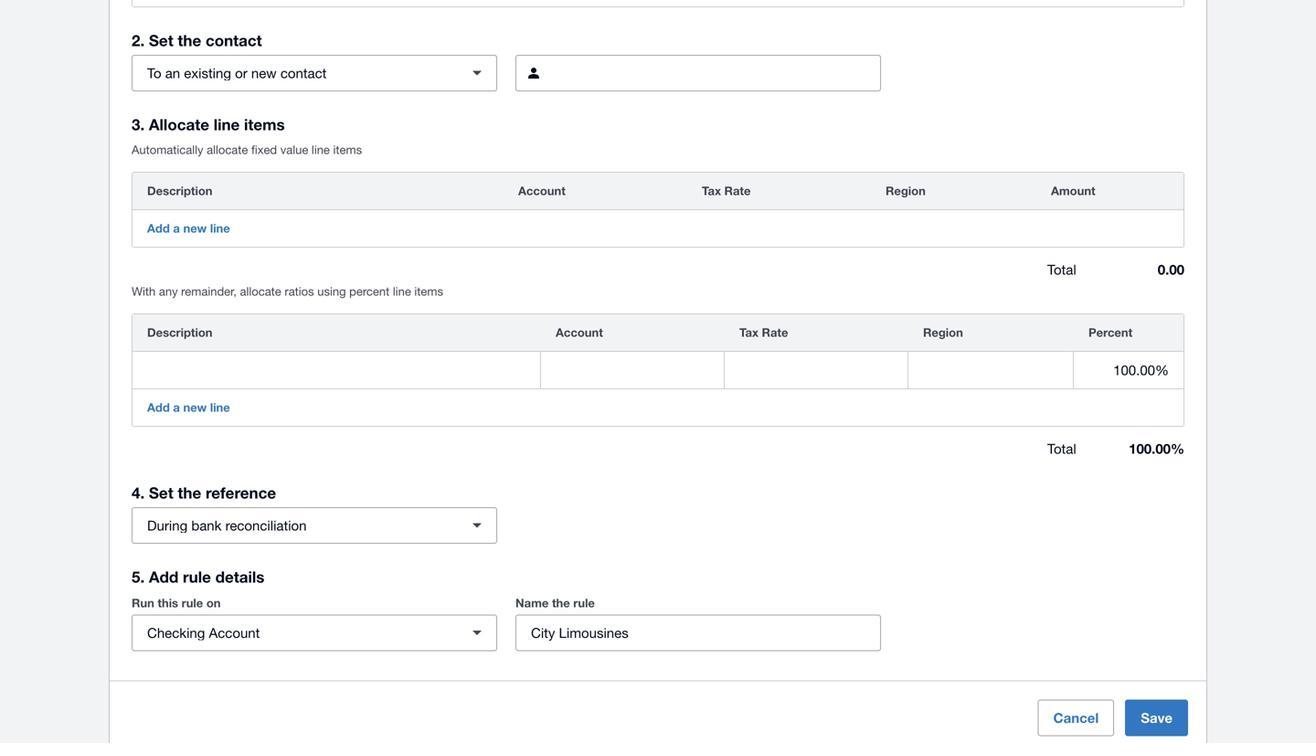 Task type: locate. For each thing, give the bounding box(es) containing it.
allocate
[[207, 143, 248, 157], [240, 284, 281, 299]]

add a new line up any
[[147, 221, 230, 235]]

2 vertical spatial the
[[552, 596, 570, 610]]

0 vertical spatial region
[[886, 184, 926, 198]]

add a new line
[[147, 221, 230, 235], [147, 400, 230, 415]]

1 vertical spatial total
[[1048, 441, 1077, 457]]

0 vertical spatial account
[[518, 184, 566, 198]]

contact inside popup button
[[281, 65, 327, 81]]

0 vertical spatial total
[[1048, 261, 1077, 277]]

description for 0.00
[[147, 184, 213, 198]]

region inside list of ratio line items with description, account, tax rate and percent element
[[923, 326, 964, 340]]

rule right name
[[574, 596, 595, 610]]

total for 100.00%
[[1048, 441, 1077, 457]]

items right percent
[[415, 284, 443, 299]]

list of fixed line items with description, account, tax rate and amount element
[[132, 172, 1185, 248]]

0 vertical spatial tax rate
[[702, 184, 751, 198]]

1 horizontal spatial items
[[333, 143, 362, 157]]

0 horizontal spatial items
[[244, 115, 285, 133]]

description for 100.00%
[[147, 326, 213, 340]]

1 vertical spatial new
[[183, 221, 207, 235]]

line up remainder,
[[210, 221, 230, 235]]

during bank reconciliation
[[147, 518, 307, 534]]

1 total from the top
[[1048, 261, 1077, 277]]

add a new line up 4. set the reference
[[147, 400, 230, 415]]

account for 0.00
[[518, 184, 566, 198]]

add for add a new line button inside the list of fixed line items with description, account, tax rate and amount element
[[147, 221, 170, 235]]

checking account
[[147, 625, 260, 641]]

a up any
[[173, 221, 180, 235]]

to
[[147, 65, 161, 81]]

1 vertical spatial tax
[[740, 326, 759, 340]]

tax rate inside list of fixed line items with description, account, tax rate and amount element
[[702, 184, 751, 198]]

1 vertical spatial tax rate
[[740, 326, 789, 340]]

with any remainder, allocate ratios using percent line items
[[132, 284, 443, 299]]

new up remainder,
[[183, 221, 207, 235]]

1 vertical spatial the
[[178, 484, 201, 502]]

1 vertical spatial contact
[[281, 65, 327, 81]]

add a new line inside list of ratio line items with description, account, tax rate and percent element
[[147, 400, 230, 415]]

the right name
[[552, 596, 570, 610]]

rule for on
[[182, 596, 203, 610]]

checking
[[147, 625, 205, 641]]

items up fixed
[[244, 115, 285, 133]]

2 add a new line button from the top
[[136, 393, 241, 422]]

rate
[[725, 184, 751, 198], [762, 326, 789, 340]]

1 vertical spatial account
[[556, 326, 603, 340]]

to an existing or new contact
[[147, 65, 327, 81]]

new right 'or'
[[251, 65, 277, 81]]

set right 4.
[[149, 484, 173, 502]]

2 description from the top
[[147, 326, 213, 340]]

tax rate inside list of ratio line items with description, account, tax rate and percent element
[[740, 326, 789, 340]]

new
[[251, 65, 277, 81], [183, 221, 207, 235], [183, 400, 207, 415]]

contact
[[206, 31, 262, 49], [281, 65, 327, 81]]

2 vertical spatial add
[[149, 568, 179, 586]]

add a new line button up 4. set the reference
[[136, 393, 241, 422]]

rule left on
[[182, 596, 203, 610]]

add a new line inside list of fixed line items with description, account, tax rate and amount element
[[147, 221, 230, 235]]

1 horizontal spatial contact
[[281, 65, 327, 81]]

set right 2. at the top left of the page
[[149, 31, 173, 49]]

set for 2.
[[149, 31, 173, 49]]

1 horizontal spatial tax
[[740, 326, 759, 340]]

set
[[149, 31, 173, 49], [149, 484, 173, 502]]

a
[[173, 221, 180, 235], [173, 400, 180, 415]]

1 a from the top
[[173, 221, 180, 235]]

1 vertical spatial add a new line button
[[136, 393, 241, 422]]

new inside list of fixed line items with description, account, tax rate and amount element
[[183, 221, 207, 235]]

Name the rule field
[[517, 616, 880, 651]]

add inside list of fixed line items with description, account, tax rate and amount element
[[147, 221, 170, 235]]

a for add a new line button within the list of ratio line items with description, account, tax rate and percent element
[[173, 400, 180, 415]]

Select a tracking category field
[[909, 353, 1073, 388]]

tax for 100.00%
[[740, 326, 759, 340]]

1 vertical spatial rate
[[762, 326, 789, 340]]

add a new line button
[[136, 214, 241, 243], [136, 393, 241, 422]]

name the rule
[[516, 596, 595, 610]]

contact up to an existing or new contact
[[206, 31, 262, 49]]

contact right 'or'
[[281, 65, 327, 81]]

tax rate for 100.00%
[[740, 326, 789, 340]]

description
[[147, 184, 213, 198], [147, 326, 213, 340]]

2 total from the top
[[1048, 441, 1077, 457]]

2 a from the top
[[173, 400, 180, 415]]

0 vertical spatial add
[[147, 221, 170, 235]]

0 vertical spatial tax
[[702, 184, 721, 198]]

0 horizontal spatial rate
[[725, 184, 751, 198]]

Select a tax rate field
[[725, 353, 908, 388]]

1 vertical spatial add
[[147, 400, 170, 415]]

1 vertical spatial set
[[149, 484, 173, 502]]

tax rate for 0.00
[[702, 184, 751, 198]]

the up an
[[178, 31, 201, 49]]

cancel button
[[1038, 700, 1115, 736]]

3. allocate line items
[[132, 115, 285, 133]]

1 vertical spatial description
[[147, 326, 213, 340]]

remainder,
[[181, 284, 237, 299]]

add inside list of ratio line items with description, account, tax rate and percent element
[[147, 400, 170, 415]]

add a new line button inside list of ratio line items with description, account, tax rate and percent element
[[136, 393, 241, 422]]

1 add a new line from the top
[[147, 221, 230, 235]]

0.00
[[1158, 261, 1185, 278]]

tax inside list of fixed line items with description, account, tax rate and amount element
[[702, 184, 721, 198]]

0 vertical spatial add a new line
[[147, 221, 230, 235]]

1 vertical spatial region
[[923, 326, 964, 340]]

reference
[[206, 484, 276, 502]]

new inside popup button
[[251, 65, 277, 81]]

allocate left ratios
[[240, 284, 281, 299]]

new inside list of ratio line items with description, account, tax rate and percent element
[[183, 400, 207, 415]]

list of ratio line items with description, account, tax rate and percent element
[[132, 314, 1185, 427]]

tax inside list of ratio line items with description, account, tax rate and percent element
[[740, 326, 759, 340]]

or
[[235, 65, 248, 81]]

description down any
[[147, 326, 213, 340]]

new up 4. set the reference
[[183, 400, 207, 415]]

0 vertical spatial set
[[149, 31, 173, 49]]

2 set from the top
[[149, 484, 173, 502]]

1 vertical spatial add a new line
[[147, 400, 230, 415]]

account
[[518, 184, 566, 198], [556, 326, 603, 340], [209, 625, 260, 641]]

0 vertical spatial add a new line button
[[136, 214, 241, 243]]

region
[[886, 184, 926, 198], [923, 326, 964, 340]]

the
[[178, 31, 201, 49], [178, 484, 201, 502], [552, 596, 570, 610]]

1 vertical spatial a
[[173, 400, 180, 415]]

any
[[159, 284, 178, 299]]

2 vertical spatial new
[[183, 400, 207, 415]]

0 vertical spatial the
[[178, 31, 201, 49]]

0 horizontal spatial contact
[[206, 31, 262, 49]]

0 vertical spatial rate
[[725, 184, 751, 198]]

an
[[165, 65, 180, 81]]

this
[[158, 596, 178, 610]]

2 vertical spatial account
[[209, 625, 260, 641]]

items
[[244, 115, 285, 133], [333, 143, 362, 157], [415, 284, 443, 299]]

rule
[[183, 568, 211, 586], [182, 596, 203, 610], [574, 596, 595, 610]]

description down automatically
[[147, 184, 213, 198]]

0 vertical spatial new
[[251, 65, 277, 81]]

2 horizontal spatial items
[[415, 284, 443, 299]]

items right value
[[333, 143, 362, 157]]

0 horizontal spatial tax
[[702, 184, 721, 198]]

set for 4.
[[149, 484, 173, 502]]

the for reference
[[178, 484, 201, 502]]

line right percent
[[393, 284, 411, 299]]

list of conditions with field, operator and value element
[[132, 0, 1185, 7]]

percent
[[349, 284, 390, 299]]

using
[[317, 284, 346, 299]]

a up 4. set the reference
[[173, 400, 180, 415]]

1 description from the top
[[147, 184, 213, 198]]

1 set from the top
[[149, 31, 173, 49]]

add
[[147, 221, 170, 235], [147, 400, 170, 415], [149, 568, 179, 586]]

None field
[[560, 56, 880, 91]]

0 vertical spatial items
[[244, 115, 285, 133]]

add a new line button up any
[[136, 214, 241, 243]]

tax rate
[[702, 184, 751, 198], [740, 326, 789, 340]]

save
[[1141, 710, 1173, 726]]

1 horizontal spatial rate
[[762, 326, 789, 340]]

add a new line for add a new line button inside the list of fixed line items with description, account, tax rate and amount element
[[147, 221, 230, 235]]

0 vertical spatial description
[[147, 184, 213, 198]]

region inside list of fixed line items with description, account, tax rate and amount element
[[886, 184, 926, 198]]

add for add a new line button within the list of ratio line items with description, account, tax rate and percent element
[[147, 400, 170, 415]]

line
[[214, 115, 240, 133], [312, 143, 330, 157], [210, 221, 230, 235], [393, 284, 411, 299], [210, 400, 230, 415]]

allocate down the 3. allocate line items
[[207, 143, 248, 157]]

0 vertical spatial a
[[173, 221, 180, 235]]

rule up on
[[183, 568, 211, 586]]

1 vertical spatial allocate
[[240, 284, 281, 299]]

the up the bank
[[178, 484, 201, 502]]

tax
[[702, 184, 721, 198], [740, 326, 759, 340]]

1 add a new line button from the top
[[136, 214, 241, 243]]

total
[[1048, 261, 1077, 277], [1048, 441, 1077, 457]]

100.00%
[[1129, 441, 1185, 457]]

1 vertical spatial items
[[333, 143, 362, 157]]

2 add a new line from the top
[[147, 400, 230, 415]]



Task type: vqa. For each thing, say whether or not it's contained in the screenshot.
2. Set the contact on the top
yes



Task type: describe. For each thing, give the bounding box(es) containing it.
the for contact
[[178, 31, 201, 49]]

allocate
[[149, 115, 209, 133]]

line right value
[[312, 143, 330, 157]]

account for 100.00%
[[556, 326, 603, 340]]

percent
[[1089, 326, 1133, 340]]

Select an account field
[[541, 353, 724, 388]]

amount
[[1051, 184, 1096, 198]]

3.
[[132, 115, 145, 133]]

2.
[[132, 31, 145, 49]]

on
[[206, 596, 221, 610]]

add a new line button inside list of fixed line items with description, account, tax rate and amount element
[[136, 214, 241, 243]]

5.
[[132, 568, 145, 586]]

existing
[[184, 65, 231, 81]]

0 vertical spatial contact
[[206, 31, 262, 49]]

with
[[132, 284, 156, 299]]

run
[[132, 596, 154, 610]]

automatically allocate fixed value line items
[[132, 143, 362, 157]]

rate for 100.00%
[[762, 326, 789, 340]]

new for add a new line button within the list of ratio line items with description, account, tax rate and percent element
[[183, 400, 207, 415]]

4. set the reference
[[132, 484, 276, 502]]

account inside popup button
[[209, 625, 260, 641]]

during bank reconciliation button
[[132, 507, 497, 544]]

a for add a new line button inside the list of fixed line items with description, account, tax rate and amount element
[[173, 221, 180, 235]]

region for 0.00
[[886, 184, 926, 198]]

2. set the contact
[[132, 31, 262, 49]]

line up 4. set the reference
[[210, 400, 230, 415]]

details
[[215, 568, 265, 586]]

during
[[147, 518, 188, 534]]

tax for 0.00
[[702, 184, 721, 198]]

region for 100.00%
[[923, 326, 964, 340]]

2 vertical spatial items
[[415, 284, 443, 299]]

save button
[[1126, 700, 1189, 736]]

fixed
[[251, 143, 277, 157]]

bank
[[191, 518, 222, 534]]

ratios
[[285, 284, 314, 299]]

reconciliation
[[225, 518, 307, 534]]

total for 0.00
[[1048, 261, 1077, 277]]

cancel
[[1054, 710, 1099, 726]]

4.
[[132, 484, 145, 502]]

rule for details
[[183, 568, 211, 586]]

rate for 0.00
[[725, 184, 751, 198]]

automatically
[[132, 143, 203, 157]]

line up the automatically allocate fixed value line items at the top left
[[214, 115, 240, 133]]

5. add rule details
[[132, 568, 265, 586]]

Percent field
[[1074, 353, 1184, 388]]

new for add a new line button inside the list of fixed line items with description, account, tax rate and amount element
[[183, 221, 207, 235]]

checking account button
[[132, 615, 497, 651]]

0 vertical spatial allocate
[[207, 143, 248, 157]]

value
[[280, 143, 308, 157]]

name
[[516, 596, 549, 610]]

run this rule on
[[132, 596, 221, 610]]

to an existing or new contact button
[[132, 55, 497, 91]]

add a new line for add a new line button within the list of ratio line items with description, account, tax rate and percent element
[[147, 400, 230, 415]]

Description text field
[[133, 353, 540, 388]]



